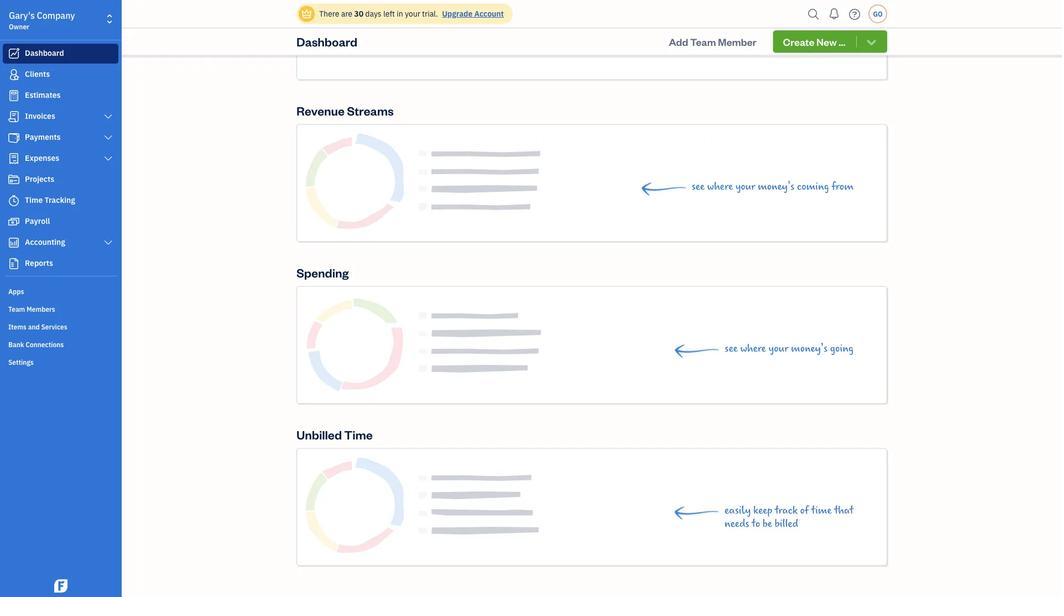 Task type: vqa. For each thing, say whether or not it's contained in the screenshot.
invoicing
no



Task type: locate. For each thing, give the bounding box(es) containing it.
invoices link
[[3, 107, 118, 127]]

payments
[[25, 132, 61, 142]]

1 vertical spatial team
[[8, 305, 25, 314]]

estimates
[[25, 90, 61, 100]]

company
[[37, 10, 75, 21]]

time tracking
[[25, 195, 75, 205]]

there
[[319, 9, 339, 19]]

money's
[[758, 181, 795, 193], [791, 343, 828, 355]]

easily keep track of time that needs to be billed
[[725, 505, 854, 531]]

settings
[[8, 358, 34, 367]]

chevron large down image inside expenses link
[[103, 154, 113, 163]]

payroll
[[25, 216, 50, 226]]

0 horizontal spatial time
[[25, 195, 43, 205]]

bank connections
[[8, 340, 64, 349]]

main element
[[0, 0, 149, 597]]

items
[[8, 323, 26, 331]]

unbilled
[[297, 427, 342, 443]]

items and services
[[8, 323, 67, 331]]

2 chevron large down image from the top
[[103, 154, 113, 163]]

where for see where your money's going
[[740, 343, 766, 355]]

team inside button
[[690, 35, 716, 48]]

chevron large down image inside payments link
[[103, 133, 113, 142]]

your
[[405, 9, 420, 19], [736, 181, 755, 193], [769, 343, 789, 355]]

0 horizontal spatial see
[[692, 181, 705, 193]]

team inside the main element
[[8, 305, 25, 314]]

see for see where your money's coming from
[[692, 181, 705, 193]]

0 horizontal spatial your
[[405, 9, 420, 19]]

your for see where your money's coming from
[[736, 181, 755, 193]]

revenue
[[297, 103, 345, 119]]

see
[[692, 181, 705, 193], [725, 343, 738, 355]]

0 vertical spatial where
[[707, 181, 733, 193]]

trial.
[[422, 9, 438, 19]]

dashboard up clients
[[25, 48, 64, 58]]

chevron large down image
[[103, 133, 113, 142], [103, 154, 113, 163], [103, 238, 113, 247]]

0 vertical spatial money's
[[758, 181, 795, 193]]

team down apps
[[8, 305, 25, 314]]

2 vertical spatial chevron large down image
[[103, 238, 113, 247]]

members
[[27, 305, 55, 314]]

there are 30 days left in your trial. upgrade account
[[319, 9, 504, 19]]

projects
[[25, 174, 54, 184]]

where for see where your money's coming from
[[707, 181, 733, 193]]

0 horizontal spatial where
[[707, 181, 733, 193]]

going
[[830, 343, 854, 355]]

1 horizontal spatial your
[[736, 181, 755, 193]]

of
[[800, 505, 809, 517]]

1 horizontal spatial team
[[690, 35, 716, 48]]

estimate image
[[7, 90, 20, 101]]

0 vertical spatial see
[[692, 181, 705, 193]]

1 vertical spatial time
[[344, 427, 373, 443]]

1 vertical spatial money's
[[791, 343, 828, 355]]

expenses
[[25, 153, 59, 163]]

time right unbilled
[[344, 427, 373, 443]]

0 horizontal spatial dashboard
[[25, 48, 64, 58]]

time tracking link
[[3, 191, 118, 211]]

your for see where your money's going
[[769, 343, 789, 355]]

payments link
[[3, 128, 118, 148]]

needs
[[725, 518, 749, 531]]

time
[[812, 505, 832, 517]]

0 vertical spatial team
[[690, 35, 716, 48]]

money's for coming
[[758, 181, 795, 193]]

30
[[354, 9, 364, 19]]

1 vertical spatial your
[[736, 181, 755, 193]]

bank connections link
[[3, 336, 118, 352]]

timer image
[[7, 195, 20, 206]]

chart image
[[7, 237, 20, 248]]

create new … button
[[773, 30, 887, 53]]

time inside the main element
[[25, 195, 43, 205]]

1 horizontal spatial where
[[740, 343, 766, 355]]

dashboard down there
[[297, 34, 357, 49]]

clients link
[[3, 65, 118, 85]]

1 vertical spatial where
[[740, 343, 766, 355]]

1 horizontal spatial see
[[725, 343, 738, 355]]

team right add
[[690, 35, 716, 48]]

invoice image
[[7, 111, 20, 122]]

are
[[341, 9, 352, 19]]

reports link
[[3, 254, 118, 274]]

2 horizontal spatial your
[[769, 343, 789, 355]]

gary's
[[9, 10, 35, 21]]

estimates link
[[3, 86, 118, 106]]

chevrondown image
[[865, 36, 878, 47]]

1 chevron large down image from the top
[[103, 133, 113, 142]]

time
[[25, 195, 43, 205], [344, 427, 373, 443]]

0 vertical spatial time
[[25, 195, 43, 205]]

1 vertical spatial see
[[725, 343, 738, 355]]

dashboard
[[297, 34, 357, 49], [25, 48, 64, 58]]

billed
[[775, 518, 798, 531]]

money's left coming
[[758, 181, 795, 193]]

2 vertical spatial your
[[769, 343, 789, 355]]

services
[[41, 323, 67, 331]]

apps link
[[3, 283, 118, 299]]

days
[[365, 9, 382, 19]]

0 vertical spatial your
[[405, 9, 420, 19]]

to
[[752, 518, 760, 531]]

tracking
[[45, 195, 75, 205]]

dashboard image
[[7, 48, 20, 59]]

money's left going
[[791, 343, 828, 355]]

where
[[707, 181, 733, 193], [740, 343, 766, 355]]

3 chevron large down image from the top
[[103, 238, 113, 247]]

1 vertical spatial chevron large down image
[[103, 154, 113, 163]]

items and services link
[[3, 318, 118, 335]]

time right timer image
[[25, 195, 43, 205]]

0 vertical spatial chevron large down image
[[103, 133, 113, 142]]

0 horizontal spatial team
[[8, 305, 25, 314]]

add
[[669, 35, 688, 48]]

chevron large down image for payments
[[103, 133, 113, 142]]

team
[[690, 35, 716, 48], [8, 305, 25, 314]]



Task type: describe. For each thing, give the bounding box(es) containing it.
accounting
[[25, 237, 65, 247]]

chevron large down image for accounting
[[103, 238, 113, 247]]

bank
[[8, 340, 24, 349]]

project image
[[7, 174, 20, 185]]

in
[[397, 9, 403, 19]]

go to help image
[[846, 6, 864, 22]]

see for see where your money's going
[[725, 343, 738, 355]]

…
[[839, 35, 846, 48]]

add team member
[[669, 35, 757, 48]]

search image
[[805, 6, 823, 22]]

revenue streams
[[297, 103, 394, 119]]

that
[[834, 505, 854, 517]]

expense image
[[7, 153, 20, 164]]

add team member button
[[659, 31, 767, 53]]

create
[[783, 35, 815, 48]]

connections
[[26, 340, 64, 349]]

new
[[817, 35, 837, 48]]

report image
[[7, 258, 20, 269]]

create new …
[[783, 35, 846, 48]]

reports
[[25, 258, 53, 268]]

client image
[[7, 69, 20, 80]]

upgrade account link
[[440, 9, 504, 19]]

money image
[[7, 216, 20, 227]]

settings link
[[3, 354, 118, 370]]

upgrade
[[442, 9, 473, 19]]

crown image
[[301, 8, 313, 20]]

team members link
[[3, 300, 118, 317]]

easily
[[725, 505, 751, 517]]

dashboard inside the main element
[[25, 48, 64, 58]]

coming
[[797, 181, 829, 193]]

track
[[775, 505, 798, 517]]

team members
[[8, 305, 55, 314]]

streams
[[347, 103, 394, 119]]

money's for going
[[791, 343, 828, 355]]

clients
[[25, 69, 50, 79]]

chevron large down image for expenses
[[103, 154, 113, 163]]

owner
[[9, 22, 29, 31]]

see where your money's coming from
[[692, 181, 854, 193]]

left
[[383, 9, 395, 19]]

unbilled time
[[297, 427, 373, 443]]

projects link
[[3, 170, 118, 190]]

account
[[474, 9, 504, 19]]

and
[[28, 323, 40, 331]]

apps
[[8, 287, 24, 296]]

expenses link
[[3, 149, 118, 169]]

payment image
[[7, 132, 20, 143]]

keep
[[753, 505, 772, 517]]

1 horizontal spatial time
[[344, 427, 373, 443]]

go button
[[869, 4, 887, 23]]

payroll link
[[3, 212, 118, 232]]

member
[[718, 35, 757, 48]]

chevron large down image
[[103, 112, 113, 121]]

dashboard link
[[3, 44, 118, 64]]

from
[[832, 181, 854, 193]]

spending
[[297, 265, 349, 281]]

see where your money's going
[[725, 343, 854, 355]]

go
[[873, 9, 883, 18]]

1 horizontal spatial dashboard
[[297, 34, 357, 49]]

invoices
[[25, 111, 55, 121]]

accounting link
[[3, 233, 118, 253]]

gary's company owner
[[9, 10, 75, 31]]

be
[[763, 518, 772, 531]]

notifications image
[[825, 3, 843, 25]]

freshbooks image
[[52, 580, 70, 593]]



